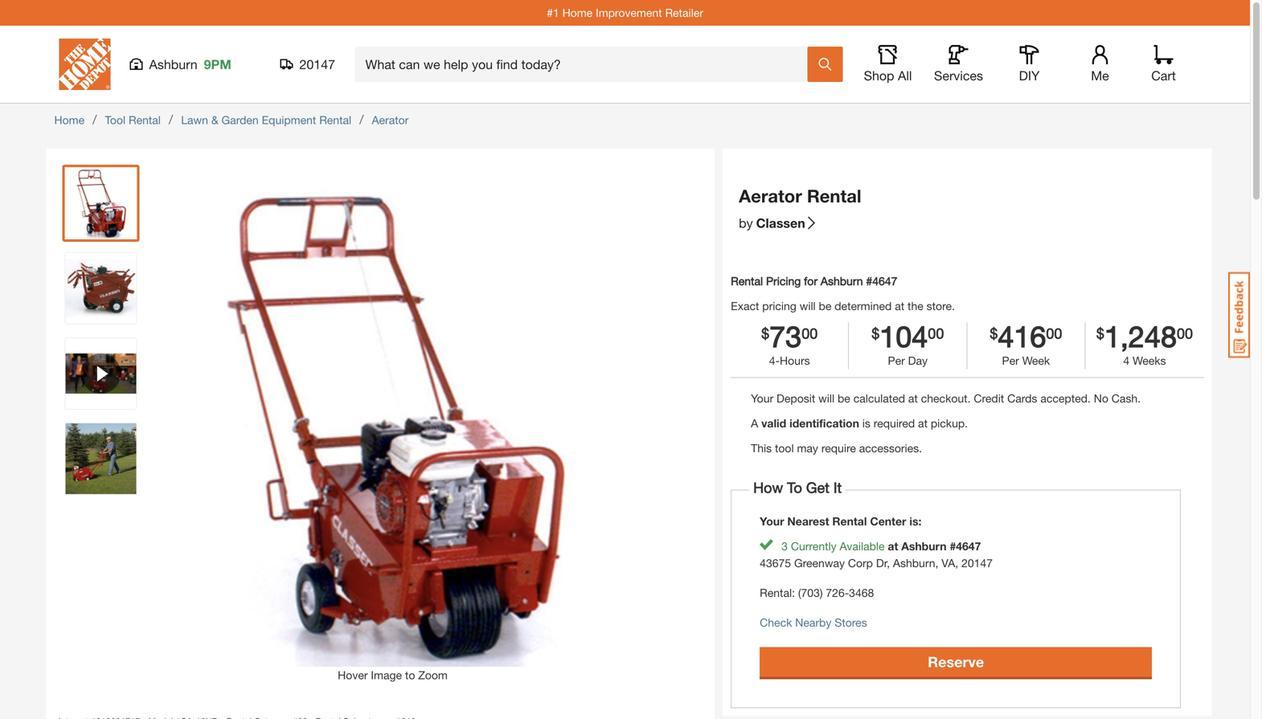 Task type: describe. For each thing, give the bounding box(es) containing it.
nearby
[[795, 616, 832, 630]]

lawn & garden equipment rental link
[[181, 113, 351, 127]]

improvement
[[596, 6, 662, 19]]

to
[[787, 479, 802, 497]]

services button
[[933, 45, 985, 84]]

00 for 73
[[802, 325, 818, 342]]

your deposit will be calculated at checkout. credit cards accepted. no cash.
[[751, 392, 1141, 405]]

a
[[751, 417, 758, 430]]

tool rental link
[[105, 113, 161, 127]]

cart
[[1152, 68, 1176, 83]]

classen
[[756, 215, 805, 231]]

1,248
[[1105, 319, 1177, 353]]

shop all button
[[862, 45, 914, 84]]

lg soddgrass schiller aerator large 03 a.2 image
[[66, 424, 136, 494]]

73
[[770, 319, 802, 353]]

tool
[[775, 442, 794, 455]]

calculated
[[854, 392, 905, 405]]

valid
[[762, 417, 787, 430]]

how to get it
[[749, 479, 846, 497]]

credit
[[974, 392, 1004, 405]]

shop
[[864, 68, 894, 83]]

require
[[822, 442, 856, 455]]

20147 inside 3 currently available at ashburn # 4647 43675 greenway corp dr , ashburn , va , 20147
[[962, 557, 993, 570]]

a valid identification is required at pickup.
[[751, 417, 968, 430]]

accessories.
[[859, 442, 922, 455]]

no
[[1094, 392, 1109, 405]]

43675
[[760, 557, 791, 570]]

exact
[[731, 299, 759, 313]]

will for deposit
[[819, 392, 835, 405]]

104 dollars and 00 cents element containing $
[[872, 323, 880, 350]]

exact pricing will be determined at the store.
[[731, 299, 955, 313]]

tool
[[105, 113, 126, 127]]

hover image to zoom link
[[152, 185, 634, 684]]

home link
[[54, 113, 85, 127]]

hover image to zoom
[[338, 669, 448, 682]]

check nearby stores link
[[760, 616, 867, 630]]

reserve button
[[760, 648, 1152, 678]]

get
[[806, 479, 830, 497]]

at for determined
[[895, 299, 905, 313]]

$ 104 00
[[872, 319, 944, 353]]

image
[[371, 669, 402, 682]]

garden
[[222, 113, 259, 127]]

cards
[[1008, 392, 1038, 405]]

be for determined
[[819, 299, 832, 313]]

per for 104
[[888, 354, 905, 368]]

the
[[908, 299, 924, 313]]

73 dollars and 00 cents element containing $
[[762, 323, 770, 350]]

va
[[942, 557, 955, 570]]

day
[[908, 354, 928, 368]]

to
[[405, 669, 415, 682]]

$ for 73
[[762, 325, 770, 342]]

20147 button
[[280, 56, 336, 72]]

weeks
[[1133, 354, 1166, 368]]

20147 inside button
[[299, 57, 335, 72]]

feedback link image
[[1229, 272, 1250, 359]]

0 horizontal spatial 4647
[[873, 275, 898, 288]]

00 for 416
[[1046, 325, 1062, 342]]

4-hours
[[769, 354, 810, 368]]

is
[[863, 417, 871, 430]]

aerator link
[[372, 113, 409, 127]]

3468
[[849, 587, 874, 600]]

pricing
[[762, 299, 797, 313]]

greenway
[[794, 557, 845, 570]]

73 dollars and 00 cents element containing 00
[[802, 323, 818, 350]]

ashburn 9pm
[[149, 57, 231, 72]]

726-
[[826, 587, 849, 600]]

4647 inside 3 currently available at ashburn # 4647 43675 greenway corp dr , ashburn , va , 20147
[[956, 540, 981, 553]]

may
[[797, 442, 818, 455]]

determined
[[835, 299, 892, 313]]

ashburn right dr on the right of the page
[[893, 557, 935, 570]]

1 , from the left
[[887, 557, 890, 570]]

tool rental
[[105, 113, 161, 127]]

how
[[753, 479, 783, 497]]

me button
[[1075, 45, 1126, 84]]

checkout.
[[921, 392, 971, 405]]

accepted.
[[1041, 392, 1091, 405]]

diy
[[1019, 68, 1040, 83]]

cart link
[[1146, 45, 1181, 84]]

5855432970001 image
[[66, 354, 136, 394]]

per day
[[888, 354, 928, 368]]

check nearby stores
[[760, 616, 867, 630]]

at for required
[[918, 417, 928, 430]]

416 dollars and 00 cents element containing 00
[[1046, 323, 1062, 350]]

at for calculated
[[908, 392, 918, 405]]

rental:
[[760, 587, 795, 600]]

corp
[[848, 557, 873, 570]]

3 currently available at ashburn # 4647 43675 greenway corp dr , ashburn , va , 20147
[[760, 540, 993, 570]]

identification
[[790, 417, 859, 430]]

#1
[[547, 6, 559, 19]]

your for your nearest rental center is:
[[760, 515, 784, 528]]

this
[[751, 442, 772, 455]]

$ for 1,248
[[1097, 325, 1105, 342]]



Task type: locate. For each thing, give the bounding box(es) containing it.
4 00 from the left
[[1177, 325, 1193, 342]]

1 vertical spatial 20147
[[962, 557, 993, 570]]

at up required
[[908, 392, 918, 405]]

week
[[1022, 354, 1050, 368]]

currently
[[791, 540, 837, 553]]

00 inside $ 416 00
[[1046, 325, 1062, 342]]

1 horizontal spatial #
[[950, 540, 956, 553]]

lawn & garden equipment rental
[[181, 113, 351, 127]]

, right corp
[[887, 557, 890, 570]]

per
[[888, 354, 905, 368], [1002, 354, 1019, 368]]

$ 73 00
[[762, 319, 818, 353]]

rental: (703) 726-3468
[[760, 587, 874, 600]]

$ inside $ 104 00
[[872, 325, 880, 342]]

equipment
[[262, 113, 316, 127]]

your for your deposit will be calculated at checkout. credit cards accepted. no cash.
[[751, 392, 774, 405]]

1 per from the left
[[888, 354, 905, 368]]

your up a
[[751, 392, 774, 405]]

1 vertical spatial home
[[54, 113, 85, 127]]

416
[[998, 319, 1046, 353]]

2 horizontal spatial ,
[[955, 557, 959, 570]]

$ 1,248 00
[[1097, 319, 1193, 353]]

at left pickup.
[[918, 417, 928, 430]]

1,248 dollars and 00 cents element containing $
[[1097, 323, 1105, 350]]

0 horizontal spatial home
[[54, 113, 85, 127]]

3 00 from the left
[[1046, 325, 1062, 342]]

for
[[804, 275, 818, 288]]

4-
[[769, 354, 780, 368]]

0 horizontal spatial #
[[866, 275, 873, 288]]

416 dollars and 00 cents element
[[967, 319, 1085, 353], [998, 319, 1046, 353], [990, 323, 998, 350], [1046, 323, 1062, 350]]

aerator for aerator link in the left top of the page
[[372, 113, 409, 127]]

aerator for aerator rental
[[739, 185, 802, 207]]

# up "determined"
[[866, 275, 873, 288]]

0 horizontal spatial aerator
[[372, 113, 409, 127]]

1 horizontal spatial aerator
[[739, 185, 802, 207]]

0 horizontal spatial ,
[[887, 557, 890, 570]]

per left week
[[1002, 354, 1019, 368]]

your
[[751, 392, 774, 405], [760, 515, 784, 528]]

will down for
[[800, 299, 816, 313]]

store.
[[927, 299, 955, 313]]

lg soddgrass schiller aerator large 02 a.1 image
[[66, 253, 136, 324]]

ashburn down is: at the bottom of the page
[[902, 540, 947, 553]]

104 dollars and 00 cents element
[[849, 319, 967, 353], [880, 319, 928, 353], [872, 323, 880, 350], [928, 323, 944, 350]]

1 horizontal spatial per
[[1002, 354, 1019, 368]]

(703)
[[798, 587, 823, 600]]

deposit
[[777, 392, 816, 405]]

3 $ from the left
[[990, 325, 998, 342]]

00 up week
[[1046, 325, 1062, 342]]

at
[[895, 299, 905, 313], [908, 392, 918, 405], [918, 417, 928, 430], [888, 540, 898, 553]]

#1 home improvement retailer
[[547, 6, 703, 19]]

0 vertical spatial home
[[562, 6, 593, 19]]

$ inside '$ 1,248 00'
[[1097, 325, 1105, 342]]

104 dollars and 00 cents element containing 00
[[928, 323, 944, 350]]

dr
[[876, 557, 887, 570]]

1 $ from the left
[[762, 325, 770, 342]]

be up the a valid identification is required at pickup.
[[838, 392, 851, 405]]

0 vertical spatial your
[[751, 392, 774, 405]]

0 horizontal spatial 20147
[[299, 57, 335, 72]]

4 weeks
[[1123, 354, 1166, 368]]

0 vertical spatial aerator
[[372, 113, 409, 127]]

$ 416 00
[[990, 319, 1062, 353]]

0 vertical spatial 20147
[[299, 57, 335, 72]]

your nearest rental center is:
[[760, 515, 922, 528]]

104
[[880, 319, 928, 353]]

ashburn left 9pm
[[149, 57, 198, 72]]

4 $ from the left
[[1097, 325, 1105, 342]]

# up va
[[950, 540, 956, 553]]

ashburn up exact pricing will be determined at the store. at the top right of the page
[[821, 275, 863, 288]]

be
[[819, 299, 832, 313], [838, 392, 851, 405]]

00 up hours
[[802, 325, 818, 342]]

20147 right va
[[962, 557, 993, 570]]

1 vertical spatial be
[[838, 392, 851, 405]]

$ for 416
[[990, 325, 998, 342]]

0 vertical spatial 4647
[[873, 275, 898, 288]]

aerator rental
[[739, 185, 862, 207]]

is:
[[910, 515, 922, 528]]

1 vertical spatial aerator
[[739, 185, 802, 207]]

3 , from the left
[[955, 557, 959, 570]]

zoom
[[418, 669, 448, 682]]

check
[[760, 616, 792, 630]]

1 vertical spatial 4647
[[956, 540, 981, 553]]

pickup.
[[931, 417, 968, 430]]

&
[[211, 113, 218, 127]]

1 horizontal spatial 20147
[[962, 557, 993, 570]]

$ inside $ 416 00
[[990, 325, 998, 342]]

at inside 3 currently available at ashburn # 4647 43675 greenway corp dr , ashburn , va , 20147
[[888, 540, 898, 553]]

1,248 dollars and 00 cents element containing 00
[[1177, 323, 1193, 350]]

per week
[[1002, 354, 1050, 368]]

will for pricing
[[800, 299, 816, 313]]

lawn
[[181, 113, 208, 127]]

1 horizontal spatial home
[[562, 6, 593, 19]]

services
[[934, 68, 983, 83]]

1 horizontal spatial ,
[[935, 557, 939, 570]]

the home depot logo image
[[59, 39, 111, 90]]

1 horizontal spatial will
[[819, 392, 835, 405]]

2 $ from the left
[[872, 325, 880, 342]]

00 for 104
[[928, 325, 944, 342]]

9pm
[[204, 57, 231, 72]]

shop all
[[864, 68, 912, 83]]

your up 3
[[760, 515, 784, 528]]

hover
[[338, 669, 368, 682]]

416 dollars and 00 cents element containing $
[[990, 323, 998, 350]]

me
[[1091, 68, 1109, 83]]

00 left feedback link image
[[1177, 325, 1193, 342]]

all
[[898, 68, 912, 83]]

cash.
[[1112, 392, 1141, 405]]

00 inside '$ 1,248 00'
[[1177, 325, 1193, 342]]

4647
[[873, 275, 898, 288], [956, 540, 981, 553]]

per for 416
[[1002, 354, 1019, 368]]

00 inside $ 104 00
[[928, 325, 944, 342]]

pricing
[[766, 275, 801, 288]]

will up identification
[[819, 392, 835, 405]]

1 horizontal spatial be
[[838, 392, 851, 405]]

20147
[[299, 57, 335, 72], [962, 557, 993, 570]]

$ for 104
[[872, 325, 880, 342]]

What can we help you find today? search field
[[365, 47, 807, 81]]

required
[[874, 417, 915, 430]]

this tool may require accessories.
[[751, 442, 922, 455]]

1,248 dollars and 00 cents element
[[1086, 319, 1204, 353], [1105, 319, 1177, 353], [1097, 323, 1105, 350], [1177, 323, 1193, 350]]

, left va
[[935, 557, 939, 570]]

0 horizontal spatial be
[[819, 299, 832, 313]]

73 dollars and 00 cents element
[[731, 319, 848, 353], [770, 319, 802, 353], [762, 323, 770, 350], [802, 323, 818, 350]]

will
[[800, 299, 816, 313], [819, 392, 835, 405]]

at left the
[[895, 299, 905, 313]]

it
[[834, 479, 842, 497]]

retailer
[[665, 6, 703, 19]]

1 vertical spatial will
[[819, 392, 835, 405]]

00 down store.
[[928, 325, 944, 342]]

$ inside $ 73 00
[[762, 325, 770, 342]]

, right dr on the right of the page
[[955, 557, 959, 570]]

0 vertical spatial will
[[800, 299, 816, 313]]

2 per from the left
[[1002, 354, 1019, 368]]

00 for 1,248
[[1177, 325, 1193, 342]]

1 vertical spatial #
[[950, 540, 956, 553]]

4
[[1123, 354, 1130, 368]]

nearest
[[787, 515, 829, 528]]

be down rental pricing for ashburn # 4647
[[819, 299, 832, 313]]

at down center
[[888, 540, 898, 553]]

0 horizontal spatial per
[[888, 354, 905, 368]]

0 vertical spatial #
[[866, 275, 873, 288]]

per left day
[[888, 354, 905, 368]]

#
[[866, 275, 873, 288], [950, 540, 956, 553]]

center
[[870, 515, 906, 528]]

00 inside $ 73 00
[[802, 325, 818, 342]]

1 vertical spatial your
[[760, 515, 784, 528]]

2 , from the left
[[935, 557, 939, 570]]

rental
[[129, 113, 161, 127], [319, 113, 351, 127], [807, 185, 862, 207], [731, 275, 763, 288], [832, 515, 867, 528]]

1 horizontal spatial 4647
[[956, 540, 981, 553]]

home
[[562, 6, 593, 19], [54, 113, 85, 127]]

diy button
[[1004, 45, 1055, 84]]

be for calculated
[[838, 392, 851, 405]]

1 00 from the left
[[802, 325, 818, 342]]

reserve
[[928, 654, 984, 671]]

0 horizontal spatial will
[[800, 299, 816, 313]]

lg soddgrass schiller aerator large 01 a.0 image
[[66, 168, 136, 239]]

home right #1
[[562, 6, 593, 19]]

home left tool
[[54, 113, 85, 127]]

20147 up equipment
[[299, 57, 335, 72]]

rental pricing for ashburn # 4647
[[731, 275, 898, 288]]

# inside 3 currently available at ashburn # 4647 43675 greenway corp dr , ashburn , va , 20147
[[950, 540, 956, 553]]

0 vertical spatial be
[[819, 299, 832, 313]]

2 00 from the left
[[928, 325, 944, 342]]



Task type: vqa. For each thing, say whether or not it's contained in the screenshot.
$ within $ 1,248 00
yes



